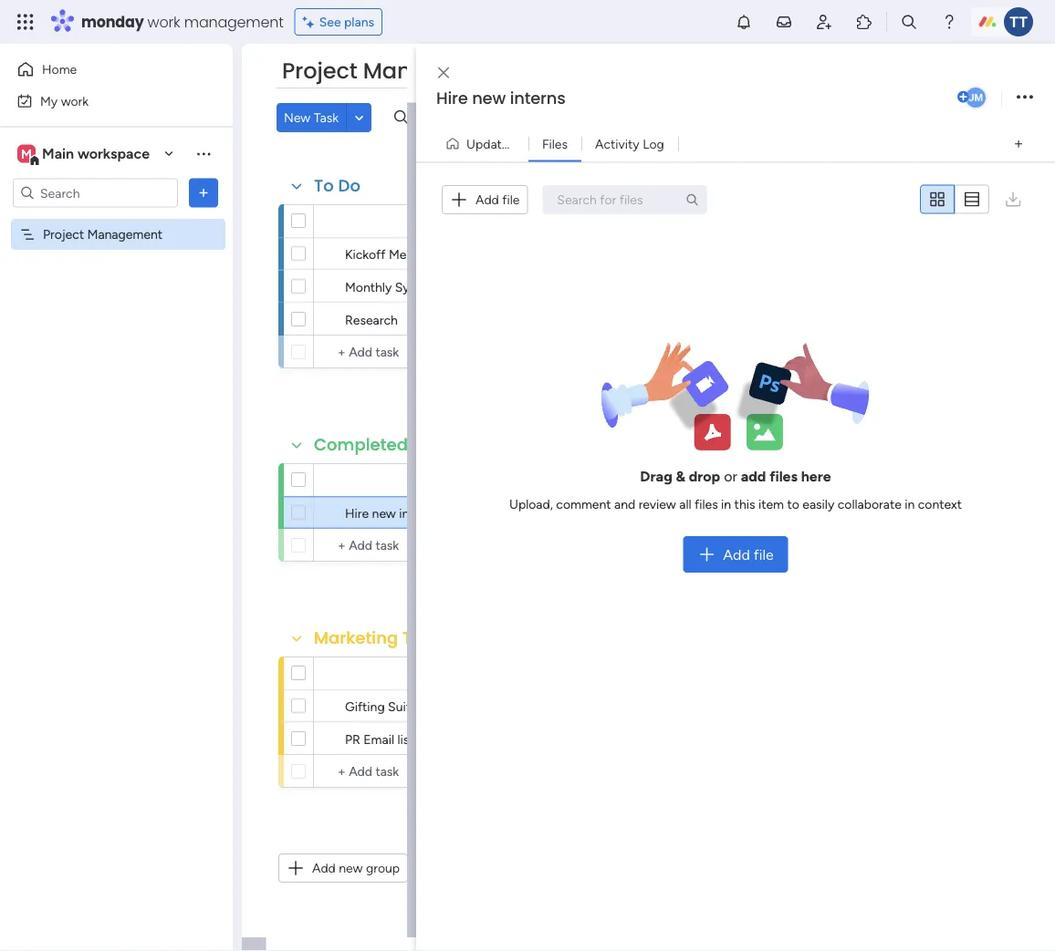 Task type: vqa. For each thing, say whether or not it's contained in the screenshot.
left Status
no



Task type: locate. For each thing, give the bounding box(es) containing it.
0 horizontal spatial hire
[[345, 506, 369, 521]]

add file
[[476, 192, 520, 207], [723, 546, 774, 564]]

0 vertical spatial project management
[[282, 56, 512, 86]]

1 horizontal spatial interns
[[510, 87, 566, 110]]

0 vertical spatial work
[[147, 11, 180, 32]]

to do
[[314, 174, 361, 198]]

my work button
[[11, 86, 196, 115]]

files button
[[528, 129, 581, 158]]

add file button down updates / 1 button
[[442, 185, 528, 214]]

Project Management field
[[277, 56, 517, 87]]

add
[[476, 192, 499, 207], [723, 546, 750, 564], [312, 861, 336, 877]]

inbox image
[[775, 13, 793, 31]]

files up the to
[[770, 468, 798, 485]]

management
[[363, 56, 512, 86], [87, 227, 163, 242]]

completed
[[314, 434, 408, 457]]

To Do field
[[309, 174, 365, 198]]

or
[[724, 468, 737, 485]]

my
[[40, 93, 58, 109]]

project management up v2 search image
[[282, 56, 512, 86]]

1 horizontal spatial add file
[[723, 546, 774, 564]]

1 horizontal spatial in
[[905, 497, 915, 513]]

1 vertical spatial add file button
[[683, 537, 788, 573]]

1 vertical spatial new
[[372, 506, 396, 521]]

1 vertical spatial files
[[695, 497, 718, 513]]

add file down updates / 1
[[476, 192, 520, 207]]

gallery layout group
[[920, 185, 989, 214]]

sync
[[395, 279, 424, 295]]

monthly sync
[[345, 279, 424, 295]]

0 vertical spatial hire
[[436, 87, 468, 110]]

0 vertical spatial file
[[502, 192, 520, 207]]

1 horizontal spatial files
[[770, 468, 798, 485]]

None search field
[[542, 185, 707, 214]]

updates / 1 button
[[438, 129, 531, 158]]

management inside field
[[363, 56, 512, 86]]

and
[[614, 497, 635, 513]]

Hire new interns field
[[432, 87, 954, 110]]

hire down completed field
[[345, 506, 369, 521]]

management
[[184, 11, 284, 32]]

interns down dapulse drag 2 image
[[399, 506, 438, 521]]

list
[[397, 732, 414, 747]]

2 in from the left
[[905, 497, 915, 513]]

hire new interns down dapulse drag 2 image
[[345, 506, 438, 521]]

add file down the this
[[723, 546, 774, 564]]

review
[[639, 497, 676, 513]]

files for all
[[695, 497, 718, 513]]

1 horizontal spatial add file button
[[683, 537, 788, 573]]

1 vertical spatial file
[[754, 546, 774, 564]]

0 horizontal spatial project management
[[43, 227, 163, 242]]

0 vertical spatial project
[[282, 56, 357, 86]]

project management
[[282, 56, 512, 86], [43, 227, 163, 242]]

hire down close icon
[[436, 87, 468, 110]]

monday
[[81, 11, 144, 32]]

1 horizontal spatial hire
[[436, 87, 468, 110]]

1 horizontal spatial project
[[282, 56, 357, 86]]

project down the search in workspace field
[[43, 227, 84, 242]]

add file button down upload, comment and review all files in this item to easily collaborate in context
[[683, 537, 788, 573]]

work for my
[[61, 93, 89, 109]]

files
[[770, 468, 798, 485], [695, 497, 718, 513]]

new up the updates
[[472, 87, 506, 110]]

0 horizontal spatial work
[[61, 93, 89, 109]]

in
[[721, 497, 731, 513], [905, 497, 915, 513]]

new inside button
[[339, 861, 363, 877]]

project inside list box
[[43, 227, 84, 242]]

project management down the search in workspace field
[[43, 227, 163, 242]]

0 vertical spatial add file
[[476, 192, 520, 207]]

management down the search in workspace field
[[87, 227, 163, 242]]

angle down image
[[355, 111, 364, 125]]

1 horizontal spatial management
[[363, 56, 512, 86]]

project up task
[[282, 56, 357, 86]]

/
[[518, 136, 523, 152]]

files right 'all'
[[695, 497, 718, 513]]

interns
[[510, 87, 566, 110], [399, 506, 438, 521]]

1 vertical spatial project
[[43, 227, 84, 242]]

hire new interns up updates / 1
[[436, 87, 566, 110]]

updates
[[466, 136, 515, 152]]

0 vertical spatial management
[[363, 56, 512, 86]]

2 vertical spatial add
[[312, 861, 336, 877]]

0 horizontal spatial management
[[87, 227, 163, 242]]

invite members image
[[815, 13, 833, 31]]

home
[[42, 62, 77, 77]]

m
[[21, 146, 32, 162]]

Search in workspace field
[[38, 183, 152, 204]]

easily
[[802, 497, 834, 513]]

2 horizontal spatial add
[[723, 546, 750, 564]]

hire
[[436, 87, 468, 110], [345, 506, 369, 521]]

dapulse drag 2 image
[[419, 478, 425, 498]]

add file button
[[442, 185, 528, 214], [683, 537, 788, 573]]

jeremy miller image
[[964, 86, 988, 110]]

monthly
[[345, 279, 392, 295]]

management inside list box
[[87, 227, 163, 242]]

0 horizontal spatial add file
[[476, 192, 520, 207]]

2 vertical spatial new
[[339, 861, 363, 877]]

to
[[314, 174, 334, 198]]

1 horizontal spatial new
[[372, 506, 396, 521]]

work inside "button"
[[61, 93, 89, 109]]

add file for left add file button
[[476, 192, 520, 207]]

add new group button
[[278, 854, 408, 883]]

add left group
[[312, 861, 336, 877]]

search image
[[685, 192, 699, 207]]

in left context
[[905, 497, 915, 513]]

workspace selection element
[[17, 143, 152, 167]]

0 horizontal spatial add
[[312, 861, 336, 877]]

workspace options image
[[194, 144, 213, 163]]

1 vertical spatial interns
[[399, 506, 438, 521]]

0 horizontal spatial file
[[502, 192, 520, 207]]

0 horizontal spatial files
[[695, 497, 718, 513]]

0 horizontal spatial in
[[721, 497, 731, 513]]

context
[[918, 497, 962, 513]]

help image
[[940, 13, 958, 31]]

0 vertical spatial hire new interns
[[436, 87, 566, 110]]

management up v2 search image
[[363, 56, 512, 86]]

file down item
[[754, 546, 774, 564]]

meeting
[[389, 246, 436, 262]]

updates / 1
[[466, 136, 531, 152]]

in left the this
[[721, 497, 731, 513]]

1 horizontal spatial work
[[147, 11, 180, 32]]

home button
[[11, 55, 196, 84]]

project management inside field
[[282, 56, 512, 86]]

1 vertical spatial add file
[[723, 546, 774, 564]]

1 horizontal spatial project management
[[282, 56, 512, 86]]

0 vertical spatial files
[[770, 468, 798, 485]]

plans
[[344, 14, 374, 30]]

1 vertical spatial management
[[87, 227, 163, 242]]

file
[[502, 192, 520, 207], [754, 546, 774, 564]]

add down updates / 1 button
[[476, 192, 499, 207]]

work right my in the top left of the page
[[61, 93, 89, 109]]

see plans
[[319, 14, 374, 30]]

new task
[[284, 110, 339, 125]]

marketing team
[[314, 627, 451, 650]]

0 horizontal spatial project
[[43, 227, 84, 242]]

0 vertical spatial new
[[472, 87, 506, 110]]

my work
[[40, 93, 89, 109]]

option
[[0, 218, 233, 222]]

group
[[366, 861, 400, 877]]

hire new interns
[[436, 87, 566, 110], [345, 506, 438, 521]]

new left group
[[339, 861, 363, 877]]

workspace image
[[17, 144, 36, 164]]

1 horizontal spatial file
[[754, 546, 774, 564]]

Marketing Team field
[[309, 627, 455, 651]]

workspace
[[77, 145, 150, 162]]

0 vertical spatial add file button
[[442, 185, 528, 214]]

collaborate
[[838, 497, 902, 513]]

interns up '1'
[[510, 87, 566, 110]]

add down upload, comment and review all files in this item to easily collaborate in context
[[723, 546, 750, 564]]

kickoff meeting
[[345, 246, 436, 262]]

0 horizontal spatial new
[[339, 861, 363, 877]]

work right monday
[[147, 11, 180, 32]]

1 horizontal spatial add
[[476, 192, 499, 207]]

1 vertical spatial project management
[[43, 227, 163, 242]]

1 vertical spatial add
[[723, 546, 750, 564]]

1 vertical spatial work
[[61, 93, 89, 109]]

terry turtle image
[[1004, 7, 1033, 37]]

file down / at the top left of the page
[[502, 192, 520, 207]]

all
[[679, 497, 691, 513]]

0 vertical spatial interns
[[510, 87, 566, 110]]

project inside field
[[282, 56, 357, 86]]

work
[[147, 11, 180, 32], [61, 93, 89, 109]]

to
[[787, 497, 799, 513]]

new
[[472, 87, 506, 110], [372, 506, 396, 521], [339, 861, 363, 877]]

new down completed field
[[372, 506, 396, 521]]

pr
[[345, 732, 360, 747]]

files
[[542, 136, 568, 152]]

2 horizontal spatial new
[[472, 87, 506, 110]]

project
[[282, 56, 357, 86], [43, 227, 84, 242]]

0 vertical spatial add
[[476, 192, 499, 207]]



Task type: describe. For each thing, give the bounding box(es) containing it.
item
[[758, 497, 784, 513]]

select product image
[[16, 13, 35, 31]]

new task button
[[277, 103, 346, 132]]

Completed field
[[309, 434, 413, 457]]

interns inside field
[[510, 87, 566, 110]]

main
[[42, 145, 74, 162]]

add inside button
[[312, 861, 336, 877]]

activity
[[595, 136, 640, 152]]

activity log
[[595, 136, 664, 152]]

options image
[[1017, 85, 1033, 110]]

new
[[284, 110, 311, 125]]

apps image
[[855, 13, 873, 31]]

see plans button
[[295, 8, 383, 36]]

file for left add file button
[[502, 192, 520, 207]]

marketing
[[314, 627, 398, 650]]

gifting
[[345, 699, 385, 715]]

0 horizontal spatial interns
[[399, 506, 438, 521]]

hire inside field
[[436, 87, 468, 110]]

log
[[643, 136, 664, 152]]

gifting suite
[[345, 699, 418, 715]]

options image
[[194, 184, 213, 202]]

hire new interns inside field
[[436, 87, 566, 110]]

search everything image
[[900, 13, 918, 31]]

new inside field
[[472, 87, 506, 110]]

1
[[526, 136, 531, 152]]

add view image
[[1015, 137, 1022, 150]]

file for the bottommost add file button
[[754, 546, 774, 564]]

comment
[[556, 497, 611, 513]]

files for add
[[770, 468, 798, 485]]

task
[[314, 110, 339, 125]]

1 vertical spatial hire new interns
[[345, 506, 438, 521]]

here
[[801, 468, 831, 485]]

pr email list
[[345, 732, 414, 747]]

1 vertical spatial hire
[[345, 506, 369, 521]]

add
[[741, 468, 766, 485]]

drop
[[689, 468, 720, 485]]

this
[[734, 497, 755, 513]]

project management list box
[[0, 215, 233, 496]]

kickoff
[[345, 246, 386, 262]]

main workspace
[[42, 145, 150, 162]]

monday work management
[[81, 11, 284, 32]]

research
[[345, 312, 398, 328]]

notifications image
[[735, 13, 753, 31]]

see
[[319, 14, 341, 30]]

suite
[[388, 699, 418, 715]]

0 horizontal spatial add file button
[[442, 185, 528, 214]]

team
[[403, 627, 451, 650]]

email
[[364, 732, 394, 747]]

add file for the bottommost add file button
[[723, 546, 774, 564]]

project management inside list box
[[43, 227, 163, 242]]

activity log button
[[581, 129, 678, 158]]

add new group
[[312, 861, 400, 877]]

1 in from the left
[[721, 497, 731, 513]]

work for monday
[[147, 11, 180, 32]]

drag
[[640, 468, 672, 485]]

v2 search image
[[394, 107, 408, 128]]

drag & drop or add files here
[[640, 468, 831, 485]]

close image
[[438, 66, 449, 80]]

dapulse addbtn image
[[957, 91, 969, 103]]

do
[[338, 174, 361, 198]]

&
[[676, 468, 685, 485]]

upload,
[[509, 497, 553, 513]]

upload, comment and review all files in this item to easily collaborate in context
[[509, 497, 962, 513]]



